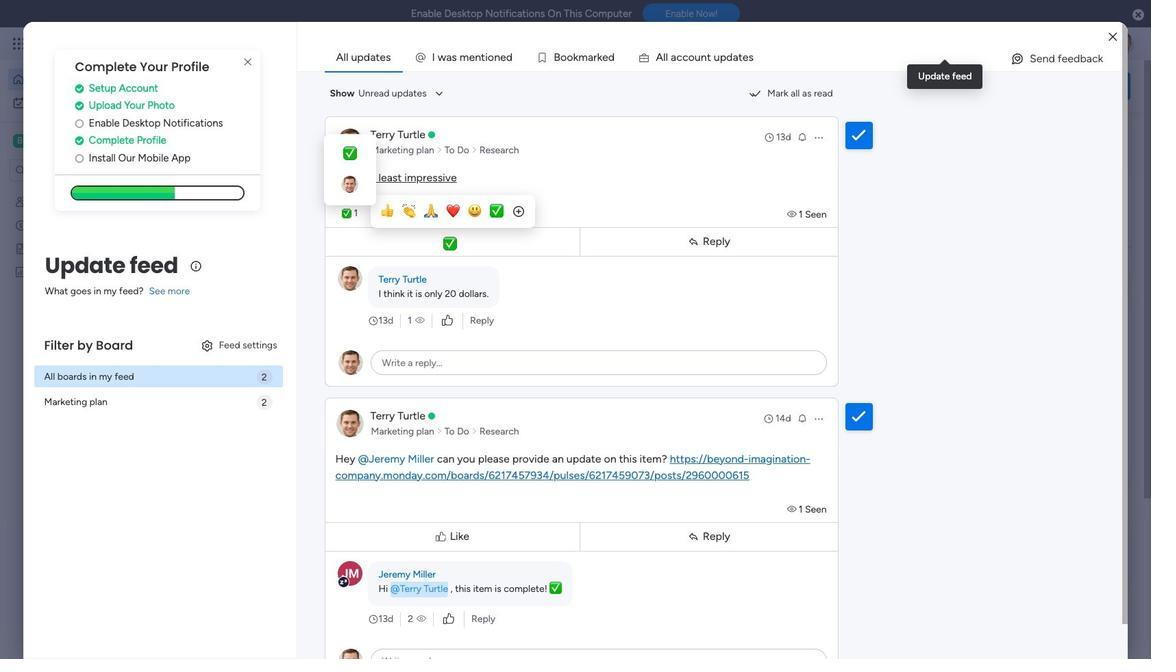 Task type: locate. For each thing, give the bounding box(es) containing it.
0 vertical spatial terry turtle image
[[1113, 33, 1135, 55]]

1 horizontal spatial terry turtle image
[[1113, 33, 1135, 55]]

list box
[[0, 187, 175, 468]]

give feedback image
[[1011, 52, 1024, 66]]

0 vertical spatial check circle image
[[75, 83, 84, 94]]

0 horizontal spatial terry turtle image
[[244, 641, 271, 660]]

2 element
[[350, 543, 366, 560]]

check circle image up check circle icon
[[75, 83, 84, 94]]

select product image
[[12, 37, 26, 51]]

option up circle o image
[[8, 92, 167, 114]]

tab
[[325, 44, 403, 71]]

workspace image
[[13, 134, 27, 149]]

1 vertical spatial terry turtle image
[[244, 641, 271, 660]]

tab list
[[325, 44, 1123, 71]]

v2 user feedback image
[[936, 78, 947, 94]]

slider arrow image
[[436, 144, 442, 157], [471, 144, 477, 157], [471, 425, 477, 439]]

public board image
[[14, 242, 27, 255]]

public dashboard image
[[14, 265, 27, 278]]

circle o image
[[75, 118, 84, 129]]

option up check circle icon
[[8, 69, 167, 90]]

check circle image
[[75, 83, 84, 94], [75, 136, 84, 146]]

option down search in workspace field
[[0, 189, 175, 192]]

1 vertical spatial check circle image
[[75, 136, 84, 146]]

check circle image
[[75, 101, 84, 111]]

remove from favorites image
[[406, 446, 420, 459]]

v2 like image
[[443, 612, 454, 627]]

dapulse x slim image
[[240, 54, 256, 71]]

option
[[8, 69, 167, 90], [8, 92, 167, 114], [0, 189, 175, 192]]

terry turtle image
[[1113, 33, 1135, 55], [244, 641, 271, 660]]

2 check circle image from the top
[[75, 136, 84, 146]]

check circle image down circle o image
[[75, 136, 84, 146]]

slider arrow image for v2 like image
[[471, 144, 477, 157]]

v2 seen image
[[787, 209, 799, 220], [415, 314, 425, 328], [787, 504, 799, 516], [417, 613, 426, 627]]

add to favorites image
[[406, 278, 420, 292]]

see plans image
[[227, 36, 240, 51]]

getting started element
[[925, 527, 1131, 582]]



Task type: vqa. For each thing, say whether or not it's contained in the screenshot.
slider arrow image
yes



Task type: describe. For each thing, give the bounding box(es) containing it.
component image
[[453, 299, 465, 311]]

search everything image
[[1032, 37, 1046, 51]]

dapulse close image
[[1133, 8, 1144, 22]]

public board image
[[453, 278, 468, 293]]

dapulse x slim image
[[1110, 127, 1127, 143]]

1 vertical spatial option
[[8, 92, 167, 114]]

slider arrow image for v2 like icon
[[471, 425, 477, 439]]

circle o image
[[75, 153, 84, 164]]

0 vertical spatial option
[[8, 69, 167, 90]]

v2 like image
[[442, 314, 453, 329]]

close image
[[1109, 32, 1117, 42]]

help center element
[[925, 593, 1131, 647]]

quick search results list box
[[212, 156, 892, 505]]

workspace selection element
[[13, 133, 87, 149]]

2 vertical spatial option
[[0, 189, 175, 192]]

help image
[[1062, 37, 1076, 51]]

Search in workspace field
[[29, 163, 114, 179]]

slider arrow image
[[436, 425, 442, 439]]

1 check circle image from the top
[[75, 83, 84, 94]]



